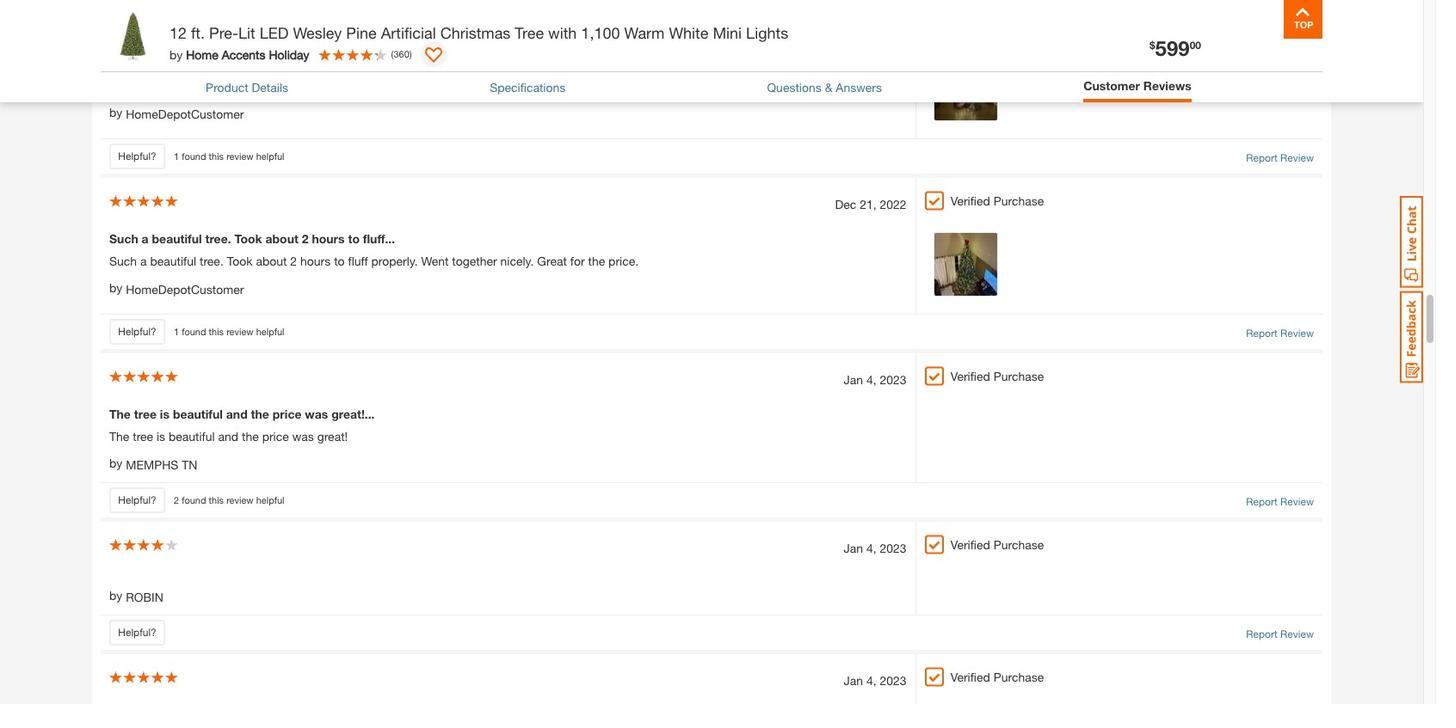 Task type: vqa. For each thing, say whether or not it's contained in the screenshot.
HomeDepotCustomer associated with to
yes



Task type: describe. For each thing, give the bounding box(es) containing it.
with
[[548, 23, 577, 42]]

this for put
[[209, 150, 224, 162]]

2023 for verified purchase
[[880, 674, 907, 689]]

fluff
[[348, 254, 368, 269]]

customer reviews
[[1084, 78, 1192, 93]]

$
[[1150, 39, 1156, 52]]

the tree is beautiful and the price was great!... the tree is beautiful and the price was great!
[[109, 407, 375, 444]]

360
[[394, 48, 410, 59]]

jan 4, 2023 for the tree is beautiful and the price was great!
[[844, 373, 907, 388]]

details
[[252, 80, 288, 95]]

2023 for the tree is beautiful and the price was great!
[[880, 373, 907, 388]]

4 report review from the top
[[1247, 628, 1314, 641]]

display image
[[425, 47, 442, 65]]

found for put
[[182, 150, 206, 162]]

1 vertical spatial tree.
[[200, 254, 224, 269]]

2 found this review helpful
[[174, 495, 285, 506]]

to up product
[[204, 56, 216, 71]]

helpful? button for such
[[109, 320, 165, 345]]

helpful? button for tree!
[[109, 144, 165, 170]]

report for the tree is beautiful and the price was great!... the tree is beautiful and the price was great!
[[1247, 496, 1278, 509]]

4, for verified purchase
[[867, 674, 877, 689]]

review for such a beautiful tree. took about 2 hours to fluff... such a beautiful tree. took about 2 hours to fluff properly. went together nicely. great for the price.
[[1281, 327, 1314, 340]]

2 such from the top
[[109, 254, 137, 269]]

1 vertical spatial price
[[262, 430, 289, 444]]

2 horizontal spatial 2
[[302, 232, 309, 246]]

mini
[[713, 23, 742, 42]]

4, for the tree is beautiful and the price was great!
[[867, 373, 877, 388]]

it.
[[441, 79, 451, 93]]

1 vertical spatial need
[[277, 79, 304, 93]]

0 vertical spatial and
[[226, 407, 248, 422]]

for inside such a beautiful tree. took about 2 hours to fluff... such a beautiful tree. took about 2 hours to fluff properly. went together nicely. great for the price.
[[570, 254, 585, 269]]

homedepotcustomer button for beautiful
[[126, 281, 244, 299]]

)
[[410, 48, 412, 59]]

1 vertical spatial just
[[254, 79, 273, 93]]

0 vertical spatial price
[[273, 407, 302, 422]]

home
[[186, 47, 218, 62]]

great tree!  easy to put up, just need ample... great tree!  easy to put up, just need ample storage space for it.
[[109, 56, 451, 93]]

12
[[170, 23, 187, 42]]

by homedepotcustomer for to
[[109, 105, 244, 121]]

warm
[[624, 23, 665, 42]]

verified purchase for by
[[951, 538, 1044, 553]]

memphs
[[126, 458, 179, 473]]

ample...
[[319, 56, 364, 71]]

christmas
[[440, 23, 511, 42]]

wesley
[[293, 23, 342, 42]]

such a beautiful tree. took about 2 hours to fluff... such a beautiful tree. took about 2 hours to fluff properly. went together nicely. great for the price.
[[109, 232, 639, 269]]

pre-
[[209, 23, 238, 42]]

robin
[[126, 590, 163, 605]]

product image image
[[105, 9, 161, 65]]

helpful for just
[[256, 150, 285, 162]]

report review button for such a beautiful tree. took about 2 hours to fluff... such a beautiful tree. took about 2 hours to fluff properly. went together nicely. great for the price.
[[1247, 326, 1314, 342]]

went
[[421, 254, 449, 269]]

4 purchase from the top
[[994, 670, 1044, 685]]

for inside the great tree!  easy to put up, just need ample... great tree!  easy to put up, just need ample storage space for it.
[[423, 79, 438, 93]]

great!...
[[332, 407, 375, 422]]

memphs tn button
[[126, 456, 197, 474]]

1 vertical spatial a
[[140, 254, 147, 269]]

helpful? for such
[[118, 326, 156, 338]]

price.
[[609, 254, 639, 269]]

dec 21, 2022
[[835, 197, 907, 212]]

led
[[260, 23, 289, 42]]

0 vertical spatial tree!
[[144, 56, 170, 71]]

homedepotcustomer for beautiful
[[126, 282, 244, 297]]

together
[[452, 254, 497, 269]]

4 report review button from the top
[[1247, 627, 1314, 643]]

$ 599 00
[[1150, 36, 1202, 60]]

product details
[[206, 80, 288, 95]]

robin button
[[126, 589, 163, 607]]

space
[[387, 79, 420, 93]]

report review for such a beautiful tree. took about 2 hours to fluff... such a beautiful tree. took about 2 hours to fluff properly. went together nicely. great for the price.
[[1247, 327, 1314, 340]]

homedepotcustomer button for to
[[126, 105, 244, 123]]

0 vertical spatial just
[[263, 56, 284, 71]]

report review for great tree!  easy to put up, just need ample... great tree!  easy to put up, just need ample storage space for it.
[[1247, 152, 1314, 165]]

dec
[[835, 197, 857, 212]]

1 found this review helpful for up,
[[174, 150, 285, 162]]

report review button for the tree is beautiful and the price was great!... the tree is beautiful and the price was great!
[[1247, 495, 1314, 510]]

purchase for by
[[994, 538, 1044, 553]]

1 vertical spatial easy
[[169, 79, 195, 93]]

the inside such a beautiful tree. took about 2 hours to fluff... such a beautiful tree. took about 2 hours to fluff properly. went together nicely. great for the price.
[[588, 254, 605, 269]]

found for and
[[182, 495, 206, 506]]

verified purchase for such a beautiful tree. took about 2 hours to fluff...
[[951, 194, 1044, 208]]

0 vertical spatial up,
[[241, 56, 259, 71]]

1 vertical spatial up,
[[234, 79, 251, 93]]

tn
[[182, 458, 197, 473]]

1 vertical spatial tree
[[133, 430, 153, 444]]

accents
[[222, 47, 266, 62]]

4 helpful? from the top
[[118, 627, 156, 639]]

1 vertical spatial is
[[157, 430, 165, 444]]

great inside such a beautiful tree. took about 2 hours to fluff... such a beautiful tree. took about 2 hours to fluff properly. went together nicely. great for the price.
[[537, 254, 567, 269]]

1 found this review helpful for took
[[174, 326, 285, 337]]

1 vertical spatial took
[[227, 254, 253, 269]]

4 report from the top
[[1247, 628, 1278, 641]]

lit
[[238, 23, 255, 42]]

storage
[[343, 79, 384, 93]]

verified for the tree is beautiful and the price was great!...
[[951, 369, 991, 384]]

verified purchase for the tree is beautiful and the price was great!...
[[951, 369, 1044, 384]]



Task type: locate. For each thing, give the bounding box(es) containing it.
1 jan from the top
[[844, 373, 863, 388]]

1 vertical spatial jan
[[844, 541, 863, 556]]

1 vertical spatial helpful
[[256, 326, 285, 337]]

to up fluff
[[348, 232, 360, 246]]

1 vertical spatial the
[[109, 430, 129, 444]]

1 vertical spatial review
[[226, 326, 254, 337]]

1 helpful? button from the top
[[109, 144, 165, 170]]

jan
[[844, 373, 863, 388], [844, 541, 863, 556], [844, 674, 863, 689]]

helpful? button for tree
[[109, 488, 165, 514]]

questions & answers
[[767, 80, 882, 95]]

0 vertical spatial such
[[109, 232, 138, 246]]

1 vertical spatial such
[[109, 254, 137, 269]]

2 left fluff
[[290, 254, 297, 269]]

by home accents holiday
[[170, 47, 310, 62]]

and
[[226, 407, 248, 422], [218, 430, 239, 444]]

tree
[[515, 23, 544, 42]]

0 vertical spatial the
[[588, 254, 605, 269]]

0 vertical spatial by homedepotcustomer
[[109, 105, 244, 121]]

this for and
[[209, 495, 224, 506]]

0 vertical spatial jan
[[844, 373, 863, 388]]

1 horizontal spatial 2
[[290, 254, 297, 269]]

2 vertical spatial 4,
[[867, 674, 877, 689]]

2 report from the top
[[1247, 327, 1278, 340]]

3 helpful? from the top
[[118, 494, 156, 507]]

2 vertical spatial great
[[537, 254, 567, 269]]

2 vertical spatial review
[[226, 495, 254, 506]]

such
[[109, 232, 138, 246], [109, 254, 137, 269]]

2 vertical spatial helpful
[[256, 495, 285, 506]]

2 left fluff...
[[302, 232, 309, 246]]

for left 'price.'
[[570, 254, 585, 269]]

0 vertical spatial the
[[109, 407, 131, 422]]

review
[[1281, 152, 1314, 165], [1281, 327, 1314, 340], [1281, 496, 1314, 509], [1281, 628, 1314, 641]]

artificial
[[381, 23, 436, 42]]

1 by homedepotcustomer from the top
[[109, 105, 244, 121]]

report for such a beautiful tree. took about 2 hours to fluff... such a beautiful tree. took about 2 hours to fluff properly. went together nicely. great for the price.
[[1247, 327, 1278, 340]]

top button
[[1284, 0, 1323, 39]]

2 helpful? from the top
[[118, 326, 156, 338]]

homedepotcustomer
[[126, 107, 244, 121], [126, 282, 244, 297]]

2 vertical spatial this
[[209, 495, 224, 506]]

hours left fluff
[[300, 254, 331, 269]]

1 4, from the top
[[867, 373, 877, 388]]

white
[[669, 23, 709, 42]]

is
[[160, 407, 170, 422], [157, 430, 165, 444]]

2 4, from the top
[[867, 541, 877, 556]]

answers
[[836, 80, 882, 95]]

1 report review from the top
[[1247, 152, 1314, 165]]

1 vertical spatial jan 4, 2023
[[844, 541, 907, 556]]

for
[[423, 79, 438, 93], [570, 254, 585, 269]]

1 vertical spatial by homedepotcustomer
[[109, 281, 244, 297]]

0 vertical spatial this
[[209, 150, 224, 162]]

helpful
[[256, 150, 285, 162], [256, 326, 285, 337], [256, 495, 285, 506]]

3 purchase from the top
[[994, 538, 1044, 553]]

hours
[[312, 232, 345, 246], [300, 254, 331, 269]]

this for tree.
[[209, 326, 224, 337]]

0 vertical spatial 2
[[302, 232, 309, 246]]

purchase
[[994, 194, 1044, 208], [994, 369, 1044, 384], [994, 538, 1044, 553], [994, 670, 1044, 685]]

2 review from the top
[[226, 326, 254, 337]]

was left great! at the left bottom
[[292, 430, 314, 444]]

2 1 from the top
[[174, 326, 179, 337]]

a
[[142, 232, 149, 246], [140, 254, 147, 269]]

1 vertical spatial homedepotcustomer button
[[126, 281, 244, 299]]

customer reviews button
[[1084, 77, 1192, 98], [1084, 77, 1192, 95]]

easy down "home"
[[169, 79, 195, 93]]

helpful? for tree!
[[118, 150, 156, 163]]

jan for verified purchase
[[844, 674, 863, 689]]

0 vertical spatial hours
[[312, 232, 345, 246]]

1 vertical spatial 1 found this review helpful
[[174, 326, 285, 337]]

by inside by memphs tn
[[109, 456, 122, 471]]

1 found from the top
[[182, 150, 206, 162]]

2 jan from the top
[[844, 541, 863, 556]]

1 helpful? from the top
[[118, 150, 156, 163]]

specifications
[[490, 80, 566, 95]]

1 vertical spatial for
[[570, 254, 585, 269]]

3 this from the top
[[209, 495, 224, 506]]

1 vertical spatial this
[[209, 326, 224, 337]]

2 vertical spatial 2023
[[880, 674, 907, 689]]

helpful? for tree
[[118, 494, 156, 507]]

by memphs tn
[[109, 456, 197, 473]]

to
[[204, 56, 216, 71], [199, 79, 209, 93], [348, 232, 360, 246], [334, 254, 345, 269]]

&
[[825, 80, 833, 95]]

2 jan 4, 2023 from the top
[[844, 541, 907, 556]]

by for tree!
[[109, 105, 122, 120]]

2 homedepotcustomer from the top
[[126, 282, 244, 297]]

helpful?
[[118, 150, 156, 163], [118, 326, 156, 338], [118, 494, 156, 507], [118, 627, 156, 639]]

need down holiday
[[277, 79, 304, 93]]

2 report review button from the top
[[1247, 326, 1314, 342]]

2 this from the top
[[209, 326, 224, 337]]

1 verified purchase from the top
[[951, 194, 1044, 208]]

1 helpful from the top
[[256, 150, 285, 162]]

2 2023 from the top
[[880, 541, 907, 556]]

for left it.
[[423, 79, 438, 93]]

jan 4, 2023
[[844, 373, 907, 388], [844, 541, 907, 556], [844, 674, 907, 689]]

verified for by
[[951, 538, 991, 553]]

1 verified from the top
[[951, 194, 991, 208]]

2 vertical spatial the
[[242, 430, 259, 444]]

helpful? button
[[109, 144, 165, 170], [109, 320, 165, 345], [109, 488, 165, 514], [109, 621, 165, 646]]

3 verified from the top
[[951, 538, 991, 553]]

0 vertical spatial a
[[142, 232, 149, 246]]

1 homedepotcustomer from the top
[[126, 107, 244, 121]]

21,
[[860, 197, 877, 212]]

by homedepotcustomer for beautiful
[[109, 281, 244, 297]]

4 helpful? button from the top
[[109, 621, 165, 646]]

2 found from the top
[[182, 326, 206, 337]]

up, up the product details
[[241, 56, 259, 71]]

0 horizontal spatial 2
[[174, 495, 179, 506]]

2 vertical spatial found
[[182, 495, 206, 506]]

report review button for great tree!  easy to put up, just need ample... great tree!  easy to put up, just need ample storage space for it.
[[1247, 151, 1314, 166]]

2022
[[880, 197, 907, 212]]

easy down 12
[[174, 56, 201, 71]]

2 helpful from the top
[[256, 326, 285, 337]]

tree! down 12
[[144, 56, 170, 71]]

put
[[219, 56, 238, 71], [213, 79, 230, 93]]

( 360 )
[[391, 48, 412, 59]]

1 vertical spatial found
[[182, 326, 206, 337]]

2 verified from the top
[[951, 369, 991, 384]]

jan 4, 2023 for verified purchase
[[844, 674, 907, 689]]

great
[[109, 56, 141, 71], [109, 79, 139, 93], [537, 254, 567, 269]]

0 vertical spatial tree.
[[205, 232, 231, 246]]

properly.
[[371, 254, 418, 269]]

report
[[1247, 152, 1278, 165], [1247, 327, 1278, 340], [1247, 496, 1278, 509], [1247, 628, 1278, 641]]

great!
[[317, 430, 348, 444]]

1 purchase from the top
[[994, 194, 1044, 208]]

put up product
[[219, 56, 238, 71]]

0 vertical spatial found
[[182, 150, 206, 162]]

0 vertical spatial review
[[226, 150, 254, 162]]

2 by homedepotcustomer from the top
[[109, 281, 244, 297]]

1 vertical spatial and
[[218, 430, 239, 444]]

helpful for about
[[256, 326, 285, 337]]

3 review from the top
[[226, 495, 254, 506]]

1 homedepotcustomer button from the top
[[126, 105, 244, 123]]

3 verified purchase from the top
[[951, 538, 1044, 553]]

2 review from the top
[[1281, 327, 1314, 340]]

product
[[206, 80, 248, 95]]

0 vertical spatial easy
[[174, 56, 201, 71]]

put down by home accents holiday in the left of the page
[[213, 79, 230, 93]]

0 vertical spatial is
[[160, 407, 170, 422]]

2 1 found this review helpful from the top
[[174, 326, 285, 337]]

took
[[235, 232, 262, 246], [227, 254, 253, 269]]

1 for beautiful
[[174, 326, 179, 337]]

up, left details
[[234, 79, 251, 93]]

1 horizontal spatial for
[[570, 254, 585, 269]]

live chat image
[[1400, 196, 1424, 288]]

tree.
[[205, 232, 231, 246], [200, 254, 224, 269]]

1,100
[[581, 23, 620, 42]]

0 vertical spatial 2023
[[880, 373, 907, 388]]

0 vertical spatial 1 found this review helpful
[[174, 150, 285, 162]]

0 vertical spatial took
[[235, 232, 262, 246]]

4,
[[867, 373, 877, 388], [867, 541, 877, 556], [867, 674, 877, 689]]

by for tree
[[109, 456, 122, 471]]

up,
[[241, 56, 259, 71], [234, 79, 251, 93]]

beautiful
[[152, 232, 202, 246], [150, 254, 196, 269], [173, 407, 223, 422], [169, 430, 215, 444]]

need up ample
[[287, 56, 316, 71]]

pine
[[346, 23, 377, 42]]

homedepotcustomer for to
[[126, 107, 244, 121]]

1 2023 from the top
[[880, 373, 907, 388]]

0 vertical spatial 4,
[[867, 373, 877, 388]]

price left great!...
[[273, 407, 302, 422]]

1 the from the top
[[109, 407, 131, 422]]

ft.
[[191, 23, 205, 42]]

1 vertical spatial about
[[256, 254, 287, 269]]

3 found from the top
[[182, 495, 206, 506]]

1 this from the top
[[209, 150, 224, 162]]

to down "home"
[[199, 79, 209, 93]]

lights
[[746, 23, 789, 42]]

1 vertical spatial homedepotcustomer
[[126, 282, 244, 297]]

1 vertical spatial tree!
[[142, 79, 166, 93]]

12 ft. pre-lit led wesley pine artificial christmas tree with 1,100 warm white mini lights
[[170, 23, 789, 42]]

1 found this review helpful
[[174, 150, 285, 162], [174, 326, 285, 337]]

jan for the tree is beautiful and the price was great!
[[844, 373, 863, 388]]

by inside the by robin
[[109, 589, 122, 603]]

just up details
[[263, 56, 284, 71]]

specifications button
[[490, 78, 566, 96], [490, 78, 566, 96]]

1
[[174, 150, 179, 162], [174, 326, 179, 337]]

review for the
[[226, 495, 254, 506]]

4 review from the top
[[1281, 628, 1314, 641]]

0 vertical spatial about
[[266, 232, 299, 246]]

1 vertical spatial 2
[[290, 254, 297, 269]]

1 1 found this review helpful from the top
[[174, 150, 285, 162]]

3 4, from the top
[[867, 674, 877, 689]]

review for took
[[226, 326, 254, 337]]

1 review from the top
[[226, 150, 254, 162]]

report review for the tree is beautiful and the price was great!... the tree is beautiful and the price was great!
[[1247, 496, 1314, 509]]

1 report from the top
[[1247, 152, 1278, 165]]

4 verified purchase from the top
[[951, 670, 1044, 685]]

2 vertical spatial jan
[[844, 674, 863, 689]]

purchase for the tree is beautiful and the price was great!...
[[994, 369, 1044, 384]]

the up memphs
[[109, 430, 129, 444]]

customer
[[1084, 78, 1140, 93]]

feedback link image
[[1400, 291, 1424, 384]]

just right product
[[254, 79, 273, 93]]

product details button
[[206, 78, 288, 96], [206, 78, 288, 96]]

0 vertical spatial great
[[109, 56, 141, 71]]

hours left fluff...
[[312, 232, 345, 246]]

00
[[1190, 39, 1202, 52]]

3 report review from the top
[[1247, 496, 1314, 509]]

2 helpful? button from the top
[[109, 320, 165, 345]]

3 2023 from the top
[[880, 674, 907, 689]]

was
[[305, 407, 328, 422], [292, 430, 314, 444]]

3 report review button from the top
[[1247, 495, 1314, 510]]

2 report review from the top
[[1247, 327, 1314, 340]]

nicely.
[[501, 254, 534, 269]]

0 vertical spatial helpful
[[256, 150, 285, 162]]

0 vertical spatial tree
[[134, 407, 157, 422]]

1 vertical spatial the
[[251, 407, 269, 422]]

3 jan 4, 2023 from the top
[[844, 674, 907, 689]]

to left fluff
[[334, 254, 345, 269]]

verified for such a beautiful tree. took about 2 hours to fluff...
[[951, 194, 991, 208]]

verified
[[951, 194, 991, 208], [951, 369, 991, 384], [951, 538, 991, 553], [951, 670, 991, 685]]

questions
[[767, 80, 822, 95]]

1 vertical spatial 2023
[[880, 541, 907, 556]]

2 homedepotcustomer button from the top
[[126, 281, 244, 299]]

1 vertical spatial put
[[213, 79, 230, 93]]

4 verified from the top
[[951, 670, 991, 685]]

found for tree.
[[182, 326, 206, 337]]

1 vertical spatial was
[[292, 430, 314, 444]]

by
[[170, 47, 183, 62], [109, 105, 122, 120], [109, 281, 122, 295], [109, 456, 122, 471], [109, 589, 122, 603]]

1 vertical spatial 1
[[174, 326, 179, 337]]

3 helpful? button from the top
[[109, 488, 165, 514]]

great left "home"
[[109, 56, 141, 71]]

1 1 from the top
[[174, 150, 179, 162]]

599
[[1156, 36, 1190, 60]]

questions & answers button
[[767, 78, 882, 96], [767, 78, 882, 96]]

3 review from the top
[[1281, 496, 1314, 509]]

1 report review button from the top
[[1247, 151, 1314, 166]]

ample
[[307, 79, 340, 93]]

tree! down product image
[[142, 79, 166, 93]]

2 vertical spatial jan 4, 2023
[[844, 674, 907, 689]]

3 jan from the top
[[844, 674, 863, 689]]

0 vertical spatial put
[[219, 56, 238, 71]]

0 horizontal spatial for
[[423, 79, 438, 93]]

1 review from the top
[[1281, 152, 1314, 165]]

the
[[109, 407, 131, 422], [109, 430, 129, 444]]

holiday
[[269, 47, 310, 62]]

1 such from the top
[[109, 232, 138, 246]]

great right nicely.
[[537, 254, 567, 269]]

fluff...
[[363, 232, 395, 246]]

review for great tree!  easy to put up, just need ample... great tree!  easy to put up, just need ample storage space for it.
[[1281, 152, 1314, 165]]

just
[[263, 56, 284, 71], [254, 79, 273, 93]]

great down product image
[[109, 79, 139, 93]]

1 vertical spatial 4,
[[867, 541, 877, 556]]

verified purchase
[[951, 194, 1044, 208], [951, 369, 1044, 384], [951, 538, 1044, 553], [951, 670, 1044, 685]]

2 purchase from the top
[[994, 369, 1044, 384]]

2 vertical spatial 2
[[174, 495, 179, 506]]

0 vertical spatial homedepotcustomer button
[[126, 105, 244, 123]]

report for great tree!  easy to put up, just need ample... great tree!  easy to put up, just need ample storage space for it.
[[1247, 152, 1278, 165]]

easy
[[174, 56, 201, 71], [169, 79, 195, 93]]

homedepotcustomer button
[[126, 105, 244, 123], [126, 281, 244, 299]]

was up great! at the left bottom
[[305, 407, 328, 422]]

0 vertical spatial 1
[[174, 150, 179, 162]]

1 vertical spatial hours
[[300, 254, 331, 269]]

1 for to
[[174, 150, 179, 162]]

2 the from the top
[[109, 430, 129, 444]]

1 jan 4, 2023 from the top
[[844, 373, 907, 388]]

review for up,
[[226, 150, 254, 162]]

3 report from the top
[[1247, 496, 1278, 509]]

the up by memphs tn
[[109, 407, 131, 422]]

by for a
[[109, 281, 122, 295]]

review
[[226, 150, 254, 162], [226, 326, 254, 337], [226, 495, 254, 506]]

2
[[302, 232, 309, 246], [290, 254, 297, 269], [174, 495, 179, 506]]

helpful for price
[[256, 495, 285, 506]]

0 vertical spatial for
[[423, 79, 438, 93]]

0 vertical spatial homedepotcustomer
[[126, 107, 244, 121]]

0 vertical spatial jan 4, 2023
[[844, 373, 907, 388]]

2 verified purchase from the top
[[951, 369, 1044, 384]]

(
[[391, 48, 394, 59]]

reviews
[[1144, 78, 1192, 93]]

2 down memphs tn button
[[174, 495, 179, 506]]

report review
[[1247, 152, 1314, 165], [1247, 327, 1314, 340], [1247, 496, 1314, 509], [1247, 628, 1314, 641]]

price
[[273, 407, 302, 422], [262, 430, 289, 444]]

price left great! at the left bottom
[[262, 430, 289, 444]]

1 vertical spatial great
[[109, 79, 139, 93]]

3 helpful from the top
[[256, 495, 285, 506]]

by robin
[[109, 589, 163, 605]]

0 vertical spatial need
[[287, 56, 316, 71]]

0 vertical spatial was
[[305, 407, 328, 422]]

purchase for such a beautiful tree. took about 2 hours to fluff...
[[994, 194, 1044, 208]]

review for the tree is beautiful and the price was great!... the tree is beautiful and the price was great!
[[1281, 496, 1314, 509]]



